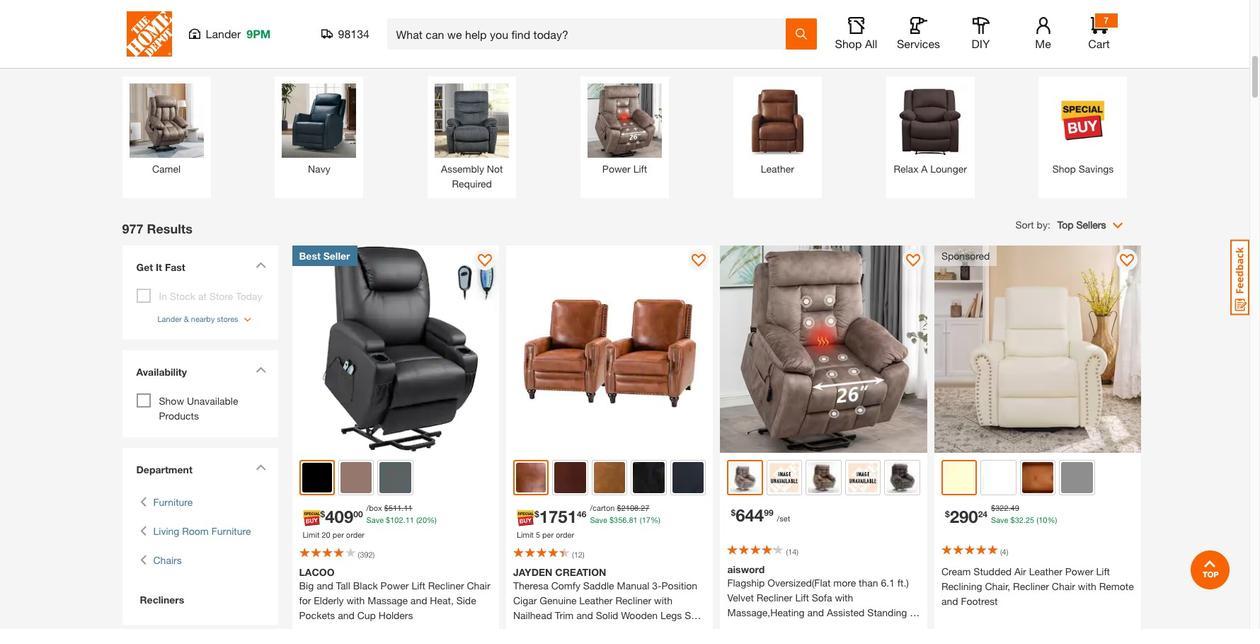 Task type: vqa. For each thing, say whether or not it's contained in the screenshot.
Available for pickup icon
no



Task type: describe. For each thing, give the bounding box(es) containing it.
chair,
[[985, 581, 1011, 593]]

add for 3rd add to cart 'button' from the right
[[332, 9, 353, 23]]

0 vertical spatial 11
[[404, 504, 413, 513]]

cream
[[942, 566, 971, 578]]

lift inside power lift link
[[634, 163, 647, 175]]

save for 1751
[[590, 515, 608, 524]]

brown image
[[555, 462, 586, 494]]

me
[[1036, 37, 1052, 50]]

with inside cream studded air leather power lift reclining chair, recliner chair with remote and footrest
[[1079, 581, 1097, 593]]

with inside 'lacoo big and tall black power lift recliner chair for elderly with massage and heat, side pockets and cup holders'
[[347, 595, 365, 607]]

savings
[[1079, 163, 1114, 175]]

and inside aisword flagship oversized(flat more than 6.1 ft.) velvet recliner lift sofa with massage,heating and assisted standing - brown3
[[808, 607, 824, 619]]

cream studded air leather power lift reclining chair, recliner chair with remote and footrest
[[942, 566, 1134, 608]]

$ right /box
[[384, 504, 389, 513]]

cart for 3rd add to cart 'button' from the right
[[371, 9, 394, 23]]

977 results
[[122, 221, 193, 237]]

antique brown1 image
[[887, 462, 919, 494]]

stores
[[217, 315, 238, 324]]

1 vertical spatial 11
[[406, 515, 414, 524]]

caret icon image for get it fast
[[255, 262, 266, 268]]

brown4 image
[[848, 462, 879, 494]]

4
[[1003, 548, 1007, 557]]

oversized(flat
[[768, 577, 831, 589]]

power lift link
[[588, 84, 662, 176]]

recliner inside cream studded air leather power lift reclining chair, recliner chair with remote and footrest
[[1014, 581, 1050, 593]]

lander & nearby stores
[[158, 315, 238, 324]]

white image
[[983, 462, 1015, 494]]

ft.)
[[898, 577, 909, 589]]

availability
[[136, 366, 187, 378]]

in
[[159, 290, 167, 302]]

remote
[[1100, 581, 1134, 593]]

assisted
[[827, 607, 865, 619]]

and inside cream studded air leather power lift reclining chair, recliner chair with remote and footrest
[[942, 596, 959, 608]]

lacoo
[[299, 567, 335, 579]]

chairs link
[[153, 553, 182, 568]]

for
[[299, 595, 311, 607]]

$ up the 356
[[617, 504, 622, 513]]

14
[[788, 548, 797, 557]]

What can we help you find today? search field
[[396, 19, 785, 49]]

navy image
[[282, 84, 356, 158]]

feedback link image
[[1231, 239, 1250, 316]]

lander 9pm
[[206, 27, 271, 40]]

comfy
[[551, 580, 581, 592]]

relax a lounger
[[894, 163, 967, 175]]

store
[[210, 290, 233, 302]]

( inside /box $ 511 . 11 save $ 102 . 11 ( 20 %) limit 20 per order
[[416, 515, 418, 524]]

( 4 )
[[1001, 548, 1009, 557]]

2108
[[622, 504, 639, 513]]

limit for 1751
[[517, 530, 534, 539]]

shop savings
[[1053, 163, 1114, 175]]

12
[[574, 550, 583, 560]]

and left heat,
[[411, 595, 427, 607]]

( 392 )
[[358, 550, 375, 560]]

0 horizontal spatial 20
[[322, 530, 330, 539]]

assembly not required
[[441, 163, 503, 190]]

) for recliner
[[797, 548, 799, 557]]

back caret image for living room furniture
[[140, 524, 146, 539]]

fast
[[165, 261, 185, 273]]

caramel image
[[1023, 462, 1054, 494]]

per for 409
[[333, 530, 344, 539]]

show
[[159, 395, 184, 407]]

power inside cream studded air leather power lift reclining chair, recliner chair with remote and footrest
[[1066, 566, 1094, 578]]

back caret image
[[140, 495, 146, 510]]

jayden creation theresa comfy saddle manual 3-position cigar genuine leather recliner with nailhead trim and solid wooden legs set of 2
[[513, 567, 700, 630]]

to for 3rd add to cart 'button' from the right
[[356, 9, 367, 23]]

-
[[910, 607, 914, 619]]

camel image
[[129, 84, 204, 158]]

relax
[[894, 163, 919, 175]]

recliner inside the jayden creation theresa comfy saddle manual 3-position cigar genuine leather recliner with nailhead trim and solid wooden legs set of 2
[[616, 595, 652, 607]]

recliners
[[140, 594, 184, 606]]

diy
[[972, 37, 990, 50]]

$ right 24
[[992, 504, 996, 513]]

$ down 511
[[386, 515, 390, 524]]

%) inside $ 290 24 $ 322 . 49 save $ 32 . 25 ( 10 %)
[[1048, 515, 1058, 524]]

$ 409 00
[[320, 507, 363, 527]]

flagship oversized(flat more than 6.1 ft.) velvet recliner lift sofa with massage,heating and assisted standing - brown3 image
[[721, 246, 928, 453]]

409
[[325, 507, 354, 527]]

49
[[1011, 504, 1020, 513]]

shop savings image
[[1046, 84, 1121, 158]]

velvet
[[728, 592, 754, 604]]

cream image
[[945, 463, 975, 493]]

in stock at store today link
[[159, 290, 262, 302]]

2 gray image from the left
[[1062, 462, 1093, 494]]

creation
[[556, 567, 607, 579]]

lift inside 'lacoo big and tall black power lift recliner chair for elderly with massage and heat, side pockets and cup holders'
[[412, 580, 426, 592]]

24
[[979, 509, 988, 519]]

more
[[834, 577, 856, 589]]

tall
[[336, 580, 350, 592]]

$ 290 24 $ 322 . 49 save $ 32 . 25 ( 10 %)
[[945, 504, 1058, 527]]

290
[[950, 507, 979, 527]]

department
[[136, 464, 193, 476]]

$ inside $ 644 99 /set
[[731, 508, 736, 518]]

reclining
[[942, 581, 983, 593]]

brown5 image
[[769, 462, 801, 494]]

relax a lounger image
[[894, 84, 968, 158]]

to for 1st add to cart 'button' from left
[[201, 9, 212, 23]]

big and tall black power lift recliner chair for elderly with massage and heat, side pockets and cup holders image
[[292, 246, 499, 453]]

living
[[153, 525, 179, 537]]

power lift image
[[588, 84, 662, 158]]

relax a lounger link
[[894, 84, 968, 176]]

$ 1751 46
[[535, 507, 587, 527]]

lander for lander 9pm
[[206, 27, 241, 40]]

00
[[354, 509, 363, 519]]

get it fast link
[[129, 253, 271, 285]]

leather image
[[741, 84, 815, 158]]

98134
[[338, 27, 370, 40]]

to for 3rd add to cart 'button' from the left
[[512, 9, 523, 23]]

$ inside "$ 409 00"
[[320, 509, 325, 519]]

massage,heating
[[728, 607, 805, 619]]

solid
[[596, 610, 619, 622]]

sellers
[[1077, 219, 1107, 231]]

services button
[[896, 17, 942, 51]]

25
[[1026, 515, 1035, 524]]

to for 4th add to cart 'button'
[[668, 9, 679, 23]]

lift inside cream studded air leather power lift reclining chair, recliner chair with remote and footrest
[[1097, 566, 1110, 578]]

102
[[390, 515, 403, 524]]

display image
[[906, 254, 921, 268]]

show unavailable products link
[[159, 395, 238, 422]]

lander for lander & nearby stores
[[158, 315, 182, 324]]

get it fast
[[136, 261, 185, 273]]

$ down "/carton"
[[610, 515, 614, 524]]

legs
[[661, 610, 682, 622]]

46
[[577, 509, 587, 519]]

brown image
[[341, 462, 372, 494]]

6.1
[[881, 577, 895, 589]]

shop for shop savings
[[1053, 163, 1076, 175]]

a
[[922, 163, 928, 175]]

0 vertical spatial 20
[[418, 515, 427, 524]]

cup
[[357, 610, 376, 622]]

recliner inside aisword flagship oversized(flat more than 6.1 ft.) velvet recliner lift sofa with massage,heating and assisted standing - brown3
[[757, 592, 793, 604]]

black
[[353, 580, 378, 592]]

1 add to cart button from the left
[[138, 1, 275, 32]]

392
[[360, 550, 373, 560]]

navy image
[[673, 462, 704, 494]]

of
[[513, 625, 522, 630]]

add to cart for 1st add to cart 'button' from left
[[176, 9, 238, 23]]

add to cart for 3rd add to cart 'button' from the left
[[487, 9, 550, 23]]

antique brown3 image
[[731, 463, 761, 493]]

stock
[[170, 290, 196, 302]]

limit for 409
[[303, 530, 320, 539]]



Task type: locate. For each thing, give the bounding box(es) containing it.
$ 644 99 /set
[[731, 506, 790, 526]]

$ left 24
[[945, 509, 950, 519]]

leather right air
[[1030, 566, 1063, 578]]

) up the "oversized(flat"
[[797, 548, 799, 557]]

/carton
[[590, 504, 615, 513]]

4 add from the left
[[643, 9, 665, 23]]

save
[[367, 515, 384, 524], [590, 515, 608, 524], [992, 515, 1009, 524]]

0 vertical spatial caret icon image
[[255, 262, 266, 268]]

2 vertical spatial caret icon image
[[255, 464, 266, 471]]

2 to from the left
[[356, 9, 367, 23]]

lift up holders
[[412, 580, 426, 592]]

0 horizontal spatial leather
[[580, 595, 613, 607]]

2 save from the left
[[590, 515, 608, 524]]

81
[[629, 515, 638, 524]]

( inside '/carton $ 2108 . 27 save $ 356 . 81 ( 17 %) limit 5 per order'
[[640, 515, 642, 524]]

) for chair
[[373, 550, 375, 560]]

/set
[[777, 514, 790, 523]]

1 add from the left
[[176, 9, 197, 23]]

1 horizontal spatial chair
[[1052, 581, 1076, 593]]

and right trim on the bottom left of the page
[[577, 610, 593, 622]]

2 back caret image from the top
[[140, 553, 146, 568]]

0 horizontal spatial order
[[346, 530, 365, 539]]

$ left 99
[[731, 508, 736, 518]]

1 order from the left
[[346, 530, 365, 539]]

living room furniture link
[[153, 524, 251, 539]]

0 horizontal spatial display image
[[478, 254, 492, 268]]

0 horizontal spatial furniture
[[153, 496, 193, 508]]

room
[[182, 525, 209, 537]]

2 caret icon image from the top
[[255, 367, 266, 373]]

3 save from the left
[[992, 515, 1009, 524]]

chairs
[[153, 554, 182, 566]]

display image
[[478, 254, 492, 268], [692, 254, 706, 268], [1121, 254, 1135, 268]]

) up creation
[[583, 550, 585, 560]]

standing
[[868, 607, 907, 619]]

save inside '/carton $ 2108 . 27 save $ 356 . 81 ( 17 %) limit 5 per order'
[[590, 515, 608, 524]]

display image for best seller
[[478, 254, 492, 268]]

and down reclining
[[942, 596, 959, 608]]

by:
[[1037, 219, 1051, 231]]

pockets
[[299, 610, 335, 622]]

/carton $ 2108 . 27 save $ 356 . 81 ( 17 %) limit 5 per order
[[517, 504, 661, 539]]

1 per from the left
[[333, 530, 344, 539]]

0 vertical spatial power
[[603, 163, 631, 175]]

add for 1st add to cart 'button' from left
[[176, 9, 197, 23]]

shop left all
[[835, 37, 862, 50]]

sort by: top sellers
[[1016, 219, 1107, 231]]

required
[[452, 178, 492, 190]]

1 horizontal spatial power
[[603, 163, 631, 175]]

power inside 'lacoo big and tall black power lift recliner chair for elderly with massage and heat, side pockets and cup holders'
[[381, 580, 409, 592]]

3 add from the left
[[487, 9, 509, 23]]

assembly not required image
[[435, 84, 509, 158]]

cart
[[215, 9, 238, 23], [371, 9, 394, 23], [526, 9, 550, 23], [682, 9, 705, 23], [1089, 37, 1110, 50]]

1 add to cart from the left
[[176, 9, 238, 23]]

( right 81
[[640, 515, 642, 524]]

antique brown2 image
[[808, 462, 840, 494]]

and inside the jayden creation theresa comfy saddle manual 3-position cigar genuine leather recliner with nailhead trim and solid wooden legs set of 2
[[577, 610, 593, 622]]

cream studded air leather power lift reclining chair, recliner chair with remote and footrest link
[[942, 565, 1135, 609]]

per inside '/carton $ 2108 . 27 save $ 356 . 81 ( 17 %) limit 5 per order'
[[543, 530, 554, 539]]

2 vertical spatial power
[[381, 580, 409, 592]]

20
[[418, 515, 427, 524], [322, 530, 330, 539]]

2 horizontal spatial leather
[[1030, 566, 1063, 578]]

leather inside the jayden creation theresa comfy saddle manual 3-position cigar genuine leather recliner with nailhead trim and solid wooden legs set of 2
[[580, 595, 613, 607]]

1 to from the left
[[201, 9, 212, 23]]

side
[[457, 595, 476, 607]]

1 horizontal spatial gray image
[[1062, 462, 1093, 494]]

big
[[299, 580, 314, 592]]

1 horizontal spatial leather
[[761, 163, 795, 175]]

order for 1751
[[556, 530, 574, 539]]

diy button
[[959, 17, 1004, 51]]

add for 4th add to cart 'button'
[[643, 9, 665, 23]]

navy link
[[282, 84, 356, 176]]

saddle image
[[516, 463, 546, 493]]

assembly
[[441, 163, 484, 175]]

studded
[[974, 566, 1012, 578]]

gray image up 511
[[380, 462, 411, 494]]

unavailable
[[187, 395, 238, 407]]

.
[[402, 504, 404, 513], [639, 504, 641, 513], [1009, 504, 1011, 513], [403, 515, 406, 524], [627, 515, 629, 524], [1024, 515, 1026, 524]]

1 back caret image from the top
[[140, 524, 146, 539]]

( up the "oversized(flat"
[[786, 548, 788, 557]]

%) right 25
[[1048, 515, 1058, 524]]

back caret image left living
[[140, 524, 146, 539]]

recliner down air
[[1014, 581, 1050, 593]]

chair inside 'lacoo big and tall black power lift recliner chair for elderly with massage and heat, side pockets and cup holders'
[[467, 580, 491, 592]]

1 %) from the left
[[427, 515, 437, 524]]

add to cart button
[[138, 1, 275, 32], [294, 1, 431, 32], [450, 1, 587, 32], [606, 1, 743, 32]]

1 vertical spatial leather
[[1030, 566, 1063, 578]]

cart 7
[[1089, 15, 1110, 50]]

1 horizontal spatial display image
[[692, 254, 706, 268]]

save down /box
[[367, 515, 384, 524]]

2 vertical spatial leather
[[580, 595, 613, 607]]

shop all
[[835, 37, 878, 50]]

3 add to cart from the left
[[487, 9, 550, 23]]

order
[[346, 530, 365, 539], [556, 530, 574, 539]]

add
[[176, 9, 197, 23], [332, 9, 353, 23], [487, 9, 509, 23], [643, 9, 665, 23]]

977
[[122, 221, 143, 237]]

not
[[487, 163, 503, 175]]

1 horizontal spatial order
[[556, 530, 574, 539]]

356
[[614, 515, 627, 524]]

leather down leather image
[[761, 163, 795, 175]]

wooden
[[621, 610, 658, 622]]

1 vertical spatial 20
[[322, 530, 330, 539]]

add to cart
[[176, 9, 238, 23], [332, 9, 394, 23], [487, 9, 550, 23], [643, 9, 705, 23]]

1 horizontal spatial %)
[[651, 515, 661, 524]]

top
[[1058, 219, 1074, 231]]

sofa
[[812, 592, 833, 604]]

1 horizontal spatial per
[[543, 530, 554, 539]]

%) right 81
[[651, 515, 661, 524]]

with down 3-
[[654, 595, 673, 607]]

$ left 00
[[320, 509, 325, 519]]

0 horizontal spatial gray image
[[380, 462, 411, 494]]

1 limit from the left
[[303, 530, 320, 539]]

lift down power lift image
[[634, 163, 647, 175]]

1 display image from the left
[[478, 254, 492, 268]]

with inside the jayden creation theresa comfy saddle manual 3-position cigar genuine leather recliner with nailhead trim and solid wooden legs set of 2
[[654, 595, 673, 607]]

3 to from the left
[[512, 9, 523, 23]]

holders
[[379, 610, 413, 622]]

%) for 1751
[[651, 515, 661, 524]]

power down power lift image
[[603, 163, 631, 175]]

caret icon image inside department link
[[255, 464, 266, 471]]

black image
[[633, 462, 665, 494]]

2 add to cart from the left
[[332, 9, 394, 23]]

%) inside /box $ 511 . 11 save $ 102 . 11 ( 20 %) limit 20 per order
[[427, 515, 437, 524]]

services
[[897, 37, 941, 50]]

massage
[[368, 595, 408, 607]]

recliner up heat,
[[428, 580, 464, 592]]

with
[[1079, 581, 1097, 593], [835, 592, 854, 604], [347, 595, 365, 607], [654, 595, 673, 607]]

27
[[641, 504, 650, 513]]

caret icon image for department
[[255, 464, 266, 471]]

4 to from the left
[[668, 9, 679, 23]]

per inside /box $ 511 . 11 save $ 102 . 11 ( 20 %) limit 20 per order
[[333, 530, 344, 539]]

add to cart for 4th add to cart 'button'
[[643, 9, 705, 23]]

sponsored
[[942, 250, 990, 262]]

shop for shop all
[[835, 37, 862, 50]]

and down sofa at the right
[[808, 607, 824, 619]]

show unavailable products
[[159, 395, 238, 422]]

jayden
[[513, 567, 553, 579]]

gray image right the caramel image at the bottom of the page
[[1062, 462, 1093, 494]]

( up studded on the right bottom
[[1001, 548, 1003, 557]]

2 horizontal spatial save
[[992, 515, 1009, 524]]

position
[[662, 580, 698, 592]]

%) inside '/carton $ 2108 . 27 save $ 356 . 81 ( 17 %) limit 5 per order'
[[651, 515, 661, 524]]

1 horizontal spatial furniture
[[212, 525, 251, 537]]

3 add to cart button from the left
[[450, 1, 587, 32]]

recliner inside 'lacoo big and tall black power lift recliner chair for elderly with massage and heat, side pockets and cup holders'
[[428, 580, 464, 592]]

( up creation
[[572, 550, 574, 560]]

1 vertical spatial furniture
[[212, 525, 251, 537]]

save for 409
[[367, 515, 384, 524]]

with down more
[[835, 592, 854, 604]]

0 vertical spatial leather
[[761, 163, 795, 175]]

511
[[389, 504, 402, 513]]

lift down the "oversized(flat"
[[796, 592, 809, 604]]

%)
[[427, 515, 437, 524], [651, 515, 661, 524], [1048, 515, 1058, 524]]

1 vertical spatial shop
[[1053, 163, 1076, 175]]

0 vertical spatial back caret image
[[140, 524, 146, 539]]

chair up side
[[467, 580, 491, 592]]

lift up the remote
[[1097, 566, 1110, 578]]

chair inside cream studded air leather power lift reclining chair, recliner chair with remote and footrest
[[1052, 581, 1076, 593]]

per for 1751
[[543, 530, 554, 539]]

0 horizontal spatial lander
[[158, 315, 182, 324]]

$ inside $ 1751 46
[[535, 509, 539, 519]]

trim
[[555, 610, 574, 622]]

shop savings link
[[1046, 84, 1121, 176]]

3 display image from the left
[[1121, 254, 1135, 268]]

limit left 5
[[517, 530, 534, 539]]

caret icon image
[[255, 262, 266, 268], [255, 367, 266, 373], [255, 464, 266, 471]]

1 horizontal spatial 20
[[418, 515, 427, 524]]

with inside aisword flagship oversized(flat more than 6.1 ft.) velvet recliner lift sofa with massage,heating and assisted standing - brown3
[[835, 592, 854, 604]]

heat,
[[430, 595, 454, 607]]

cart for 4th add to cart 'button'
[[682, 9, 705, 23]]

power
[[603, 163, 631, 175], [1066, 566, 1094, 578], [381, 580, 409, 592]]

display image for sponsored
[[1121, 254, 1135, 268]]

0 horizontal spatial per
[[333, 530, 344, 539]]

cart for 1st add to cart 'button' from left
[[215, 9, 238, 23]]

save down 322
[[992, 515, 1009, 524]]

save inside $ 290 24 $ 322 . 49 save $ 32 . 25 ( 10 %)
[[992, 515, 1009, 524]]

caret icon image inside the availability link
[[255, 367, 266, 373]]

2 horizontal spatial %)
[[1048, 515, 1058, 524]]

lift inside aisword flagship oversized(flat more than 6.1 ft.) velvet recliner lift sofa with massage,heating and assisted standing - brown3
[[796, 592, 809, 604]]

cart for 3rd add to cart 'button' from the left
[[526, 9, 550, 23]]

1 horizontal spatial save
[[590, 515, 608, 524]]

1 horizontal spatial limit
[[517, 530, 534, 539]]

furniture link
[[153, 495, 193, 510]]

4 add to cart from the left
[[643, 9, 705, 23]]

and left the cup
[[338, 610, 355, 622]]

navy
[[308, 163, 330, 175]]

per right 5
[[543, 530, 554, 539]]

back caret image
[[140, 524, 146, 539], [140, 553, 146, 568]]

per down 409
[[333, 530, 344, 539]]

chair left the remote
[[1052, 581, 1076, 593]]

0 horizontal spatial %)
[[427, 515, 437, 524]]

2 per from the left
[[543, 530, 554, 539]]

availability link
[[129, 357, 271, 390]]

with left the remote
[[1079, 581, 1097, 593]]

0 horizontal spatial shop
[[835, 37, 862, 50]]

products
[[159, 410, 199, 422]]

11 right the 102
[[406, 515, 414, 524]]

1 vertical spatial caret icon image
[[255, 367, 266, 373]]

%) for 409
[[427, 515, 437, 524]]

2 limit from the left
[[517, 530, 534, 539]]

with down black
[[347, 595, 365, 607]]

assembly not required link
[[435, 84, 509, 191]]

leather link
[[741, 84, 815, 176]]

2 add to cart button from the left
[[294, 1, 431, 32]]

9pm
[[247, 27, 271, 40]]

black image
[[302, 463, 332, 493]]

2 horizontal spatial display image
[[1121, 254, 1135, 268]]

furniture
[[153, 496, 193, 508], [212, 525, 251, 537]]

0 vertical spatial shop
[[835, 37, 862, 50]]

0 horizontal spatial chair
[[467, 580, 491, 592]]

1 vertical spatial power
[[1066, 566, 1094, 578]]

1 vertical spatial back caret image
[[140, 553, 146, 568]]

lander left &
[[158, 315, 182, 324]]

cream studded air leather power lift reclining chair, recliner chair with remote and footrest image
[[935, 246, 1142, 453]]

recliner down manual
[[616, 595, 652, 607]]

11 right 511
[[404, 504, 413, 513]]

lacoo big and tall black power lift recliner chair for elderly with massage and heat, side pockets and cup holders
[[299, 567, 491, 622]]

order inside /box $ 511 . 11 save $ 102 . 11 ( 20 %) limit 20 per order
[[346, 530, 365, 539]]

camel image
[[594, 462, 626, 494]]

air
[[1015, 566, 1027, 578]]

seller
[[323, 250, 350, 262]]

limit inside /box $ 511 . 11 save $ 102 . 11 ( 20 %) limit 20 per order
[[303, 530, 320, 539]]

order inside '/carton $ 2108 . 27 save $ 356 . 81 ( 17 %) limit 5 per order'
[[556, 530, 574, 539]]

chair
[[467, 580, 491, 592], [1052, 581, 1076, 593]]

at
[[198, 290, 207, 302]]

) for cigar
[[583, 550, 585, 560]]

1 vertical spatial lander
[[158, 315, 182, 324]]

get
[[136, 261, 153, 273]]

leather down saddle
[[580, 595, 613, 607]]

best
[[299, 250, 321, 262]]

nailhead
[[513, 610, 552, 622]]

the home depot logo image
[[126, 11, 172, 57]]

per
[[333, 530, 344, 539], [543, 530, 554, 539]]

3 caret icon image from the top
[[255, 464, 266, 471]]

0 horizontal spatial save
[[367, 515, 384, 524]]

2 %) from the left
[[651, 515, 661, 524]]

2 display image from the left
[[692, 254, 706, 268]]

furniture up living
[[153, 496, 193, 508]]

$ down 49
[[1011, 515, 1015, 524]]

( right 25
[[1037, 515, 1039, 524]]

3 %) from the left
[[1048, 515, 1058, 524]]

limit up lacoo
[[303, 530, 320, 539]]

add to cart for 3rd add to cart 'button' from the right
[[332, 9, 394, 23]]

and
[[317, 580, 333, 592], [411, 595, 427, 607], [942, 596, 959, 608], [808, 607, 824, 619], [338, 610, 355, 622], [577, 610, 593, 622]]

shop left savings
[[1053, 163, 1076, 175]]

0 vertical spatial furniture
[[153, 496, 193, 508]]

save inside /box $ 511 . 11 save $ 102 . 11 ( 20 %) limit 20 per order
[[367, 515, 384, 524]]

1 caret icon image from the top
[[255, 262, 266, 268]]

add for 3rd add to cart 'button' from the left
[[487, 9, 509, 23]]

furniture right room
[[212, 525, 251, 537]]

1 horizontal spatial shop
[[1053, 163, 1076, 175]]

%) right the 102
[[427, 515, 437, 524]]

1 save from the left
[[367, 515, 384, 524]]

( right the 102
[[416, 515, 418, 524]]

3-
[[652, 580, 662, 592]]

leather
[[761, 163, 795, 175], [1030, 566, 1063, 578], [580, 595, 613, 607]]

limit inside '/carton $ 2108 . 27 save $ 356 . 81 ( 17 %) limit 5 per order'
[[517, 530, 534, 539]]

gray image
[[380, 462, 411, 494], [1062, 462, 1093, 494]]

caret icon image for availability
[[255, 367, 266, 373]]

shop inside the shop all button
[[835, 37, 862, 50]]

leather inside cream studded air leather power lift reclining chair, recliner chair with remote and footrest
[[1030, 566, 1063, 578]]

) up studded on the right bottom
[[1007, 548, 1009, 557]]

lander left the 9pm on the top
[[206, 27, 241, 40]]

order down 00
[[346, 530, 365, 539]]

order down $ 1751 46
[[556, 530, 574, 539]]

0 vertical spatial lander
[[206, 27, 241, 40]]

save down "/carton"
[[590, 515, 608, 524]]

2 order from the left
[[556, 530, 574, 539]]

4 add to cart button from the left
[[606, 1, 743, 32]]

power right air
[[1066, 566, 1094, 578]]

$ up 5
[[535, 509, 539, 519]]

(
[[416, 515, 418, 524], [640, 515, 642, 524], [1037, 515, 1039, 524], [786, 548, 788, 557], [1001, 548, 1003, 557], [358, 550, 360, 560], [572, 550, 574, 560]]

caret icon image inside get it fast link
[[255, 262, 266, 268]]

( up black
[[358, 550, 360, 560]]

power up 'massage'
[[381, 580, 409, 592]]

back caret image for chairs
[[140, 553, 146, 568]]

) up black
[[373, 550, 375, 560]]

0 horizontal spatial limit
[[303, 530, 320, 539]]

recliner up massage,heating
[[757, 592, 793, 604]]

/box $ 511 . 11 save $ 102 . 11 ( 20 %) limit 20 per order
[[303, 504, 437, 539]]

2 add from the left
[[332, 9, 353, 23]]

( inside $ 290 24 $ 322 . 49 save $ 32 . 25 ( 10 %)
[[1037, 515, 1039, 524]]

20 down 409
[[322, 530, 330, 539]]

back caret image left chairs link
[[140, 553, 146, 568]]

1 gray image from the left
[[380, 462, 411, 494]]

1 horizontal spatial lander
[[206, 27, 241, 40]]

shop inside shop savings link
[[1053, 163, 1076, 175]]

20 right the 102
[[418, 515, 427, 524]]

2 horizontal spatial power
[[1066, 566, 1094, 578]]

and up elderly
[[317, 580, 333, 592]]

lounger
[[931, 163, 967, 175]]

set
[[685, 610, 700, 622]]

98134 button
[[321, 27, 370, 41]]

sort
[[1016, 219, 1035, 231]]

today
[[236, 290, 262, 302]]

theresa comfy saddle manual 3-position cigar genuine leather recliner with nailhead trim and solid wooden legs set of 2 image
[[506, 246, 714, 453]]

order for 409
[[346, 530, 365, 539]]

0 horizontal spatial power
[[381, 580, 409, 592]]



